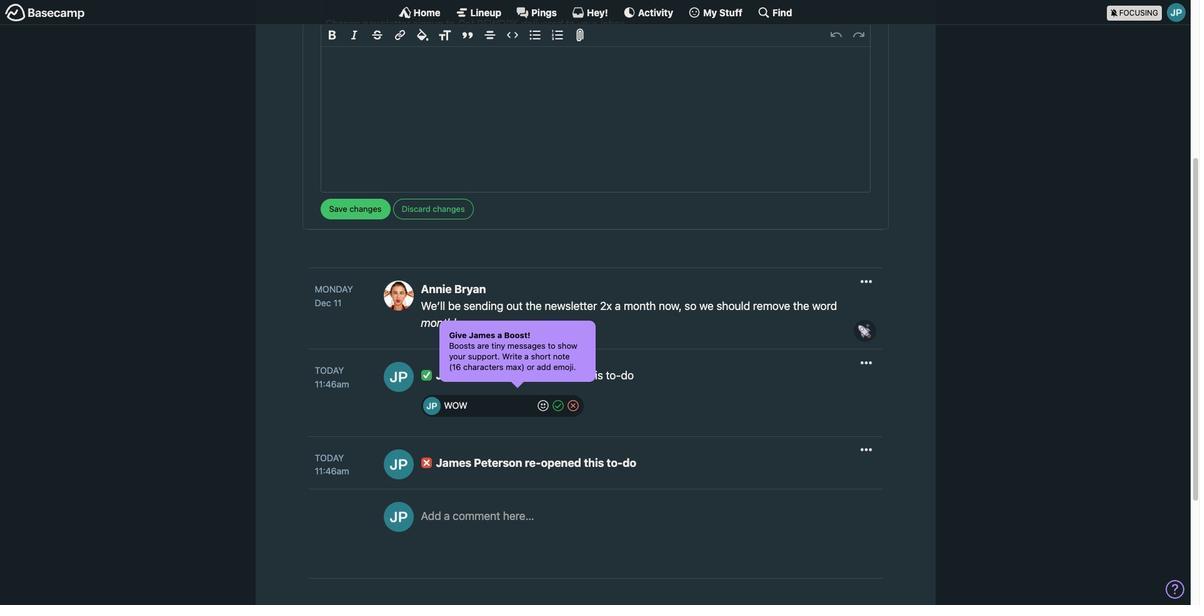 Task type: locate. For each thing, give the bounding box(es) containing it.
do
[[621, 369, 634, 382], [623, 456, 636, 469]]

today element
[[315, 364, 344, 377], [315, 451, 344, 465]]

2 today from the top
[[315, 452, 344, 463]]

tiny
[[491, 340, 505, 350]]

1 today element from the top
[[315, 364, 344, 377]]

james peterson image
[[1167, 3, 1186, 22], [383, 362, 413, 392], [423, 397, 441, 415], [383, 502, 413, 532]]

re‑opened
[[525, 456, 581, 469]]

1 horizontal spatial your
[[577, 18, 597, 30]]

1 today 11:46am from the top
[[315, 365, 349, 389]]

11:46am element for james peterson completed this to-do
[[315, 377, 371, 391]]

your inside to-do description: add extra details or attach a file text box
[[577, 18, 597, 30]]

here…
[[503, 509, 534, 522]]

completed
[[525, 369, 582, 382]]

today
[[315, 365, 344, 376], [315, 452, 344, 463]]

your down "hey!"
[[577, 18, 597, 30]]

focusing
[[1119, 8, 1158, 17]]

to- right re‑opened
[[607, 456, 623, 469]]

1 11:46am from the top
[[315, 379, 349, 389]]

0 vertical spatial to-
[[606, 369, 621, 382]]

newsletter inside to-do description: add extra details or attach a file text box
[[363, 18, 410, 30]]

1 vertical spatial your
[[449, 351, 466, 361]]

2 peterson from the top
[[474, 456, 522, 469]]

lineup
[[470, 7, 501, 18]]

james down boosts at the left bottom of the page
[[436, 369, 471, 382]]

1 vertical spatial 11:46am element
[[315, 465, 371, 478]]

your
[[577, 18, 597, 30], [449, 351, 466, 361]]

the right out
[[526, 299, 542, 312]]

or
[[527, 362, 535, 372]]

1 vertical spatial today 11:46am
[[315, 452, 349, 476]]

1 horizontal spatial newsletter
[[545, 299, 597, 312]]

0 vertical spatial peterson
[[474, 369, 522, 382]]

a right add
[[444, 509, 450, 522]]

dec 11 link
[[315, 296, 371, 310]]

peterson left re‑opened
[[474, 456, 522, 469]]

0 vertical spatial newsletter
[[363, 18, 410, 30]]

home
[[414, 7, 440, 18]]

to
[[446, 18, 455, 30], [565, 18, 574, 30], [548, 340, 555, 350]]

today for james peterson completed this to-do
[[315, 365, 344, 376]]

james peterson image inside focusing popup button
[[1167, 3, 1186, 22]]

annie bryan
[[421, 282, 486, 296]]

add a comment here… button
[[421, 502, 870, 558]]

annie
[[421, 282, 452, 296]]

1 today from the top
[[315, 365, 344, 376]]

0 vertical spatial today 11:46am
[[315, 365, 349, 389]]

the
[[526, 299, 542, 312], [793, 299, 809, 312]]

hey!
[[587, 7, 608, 18]]

2 vertical spatial james
[[436, 456, 471, 469]]

show
[[558, 340, 577, 350]]

1 vertical spatial today element
[[315, 451, 344, 465]]

change
[[325, 18, 360, 30]]

0 vertical spatial james
[[469, 330, 495, 340]]

1 vertical spatial peterson
[[474, 456, 522, 469]]

newsletter left signup
[[363, 18, 410, 30]]

2 11:46am from the top
[[315, 466, 349, 476]]

to- right emoji.
[[606, 369, 621, 382]]

11:46am for james peterson re‑opened this to-do
[[315, 466, 349, 476]]

to right delivered
[[565, 18, 574, 30]]

the left word
[[793, 299, 809, 312]]

11:46am
[[315, 379, 349, 389], [315, 466, 349, 476]]

1 vertical spatial do
[[623, 456, 636, 469]]

0 vertical spatial your
[[577, 18, 597, 30]]

emoji.
[[553, 362, 576, 372]]

0 vertical spatial this
[[585, 369, 603, 382]]

monday dec 11
[[315, 284, 353, 308]]

2 today 11:46am from the top
[[315, 452, 349, 476]]

11:46am for james peterson completed this to-do
[[315, 379, 349, 389]]

give
[[449, 330, 467, 340]]

1 horizontal spatial the
[[793, 299, 809, 312]]

2 today element from the top
[[315, 451, 344, 465]]

monday link
[[315, 282, 371, 296]]

0 vertical spatial today element
[[315, 364, 344, 377]]

to up note
[[548, 340, 555, 350]]

signup
[[413, 18, 443, 30]]

james up are
[[469, 330, 495, 340]]

discard changes
[[402, 204, 465, 214]]

alert
[[440, 320, 596, 382]]

peterson down the write
[[474, 369, 522, 382]]

we'll
[[421, 299, 445, 312]]

bryan
[[454, 282, 486, 296]]

james for james peterson completed this to-do
[[436, 369, 471, 382]]

james right james peterson image
[[436, 456, 471, 469]]

this right emoji.
[[585, 369, 603, 382]]

boosts
[[449, 340, 475, 350]]

your down boosts at the left bottom of the page
[[449, 351, 466, 361]]

activity link
[[623, 6, 673, 19]]

this right re‑opened
[[584, 456, 604, 469]]

peterson
[[474, 369, 522, 382], [474, 456, 522, 469]]

1 peterson from the top
[[474, 369, 522, 382]]

0 vertical spatial 11:46am
[[315, 379, 349, 389]]

11:46am element
[[315, 377, 371, 391], [315, 465, 371, 478]]

newsletter inside we'll be sending out the newsletter 2x a month now, so we should remove the word monthly.
[[545, 299, 597, 312]]

monday element
[[315, 282, 353, 296]]

switch accounts image
[[5, 3, 85, 23]]

are
[[477, 340, 489, 350]]

stuff
[[719, 7, 743, 18]]

1 horizontal spatial to
[[548, 340, 555, 350]]

month
[[624, 299, 656, 312]]

word
[[812, 299, 837, 312]]

1 vertical spatial newsletter
[[545, 299, 597, 312]]

0 horizontal spatial the
[[526, 299, 542, 312]]

0 vertical spatial today
[[315, 365, 344, 376]]

2x
[[600, 299, 612, 312]]

1 11:46am element from the top
[[315, 377, 371, 391]]

get
[[458, 18, 474, 30]]

out
[[506, 299, 523, 312]]

1 vertical spatial to-
[[607, 456, 623, 469]]

a right the '2x'
[[615, 299, 621, 312]]

newsletter left the '2x'
[[545, 299, 597, 312]]

alert containing give james a boost!
[[440, 320, 596, 382]]

0 horizontal spatial newsletter
[[363, 18, 410, 30]]

0 vertical spatial 11:46am element
[[315, 377, 371, 391]]

main element
[[0, 0, 1191, 25]]

note
[[553, 351, 570, 361]]

1 vertical spatial 11:46am
[[315, 466, 349, 476]]

0 vertical spatial do
[[621, 369, 634, 382]]

today for james peterson re‑opened this to-do
[[315, 452, 344, 463]]

to-
[[606, 369, 621, 382], [607, 456, 623, 469]]

a
[[615, 299, 621, 312], [497, 330, 502, 340], [524, 351, 529, 361], [444, 509, 450, 522]]

to- for james peterson re‑opened this to-do
[[607, 456, 623, 469]]

1 vertical spatial today
[[315, 452, 344, 463]]

2 11:46am element from the top
[[315, 465, 371, 478]]

be
[[448, 299, 461, 312]]

find button
[[758, 6, 792, 19]]

james
[[469, 330, 495, 340], [436, 369, 471, 382], [436, 456, 471, 469]]

0 horizontal spatial your
[[449, 351, 466, 361]]

1 vertical spatial this
[[584, 456, 604, 469]]

do for james peterson re‑opened this to-do
[[623, 456, 636, 469]]

newsletter
[[363, 18, 410, 30], [545, 299, 597, 312]]

today 11:46am
[[315, 365, 349, 389], [315, 452, 349, 476]]

None submit
[[320, 199, 390, 219]]

this
[[585, 369, 603, 382], [584, 456, 604, 469]]

today 11:46am for james peterson completed this to-do
[[315, 365, 349, 389]]

discard changes link
[[393, 199, 474, 219]]

comment
[[453, 509, 500, 522]]

2 horizontal spatial to
[[565, 18, 574, 30]]

to left 'get'
[[446, 18, 455, 30]]

Submit submit
[[550, 399, 567, 413]]

1 vertical spatial james
[[436, 369, 471, 382]]



Task type: describe. For each thing, give the bounding box(es) containing it.
james for james peterson re‑opened this to-do
[[436, 456, 471, 469]]

james peterson re‑opened this to-do
[[436, 456, 636, 469]]

peterson for re‑opened
[[474, 456, 522, 469]]

1 the from the left
[[526, 299, 542, 312]]

today element for james peterson re‑opened this to-do
[[315, 451, 344, 465]]

short
[[531, 351, 551, 361]]

add
[[537, 362, 551, 372]]

delivered
[[521, 18, 563, 30]]

we'll be sending out the newsletter 2x a month now, so we should remove the word monthly.
[[421, 299, 837, 329]]

pings button
[[516, 6, 557, 19]]

pings
[[531, 7, 557, 18]]

add
[[421, 509, 441, 522]]

james peterson completed this to-do
[[436, 369, 634, 382]]

add a comment here…
[[421, 509, 534, 522]]

your inside give james a boost! boosts are tiny messages to show your support. write a short note (16 characters max) or add emoji.
[[449, 351, 466, 361]]

0 horizontal spatial to
[[446, 18, 455, 30]]

11
[[334, 297, 342, 308]]

sending
[[464, 299, 504, 312]]

to- for james peterson completed this to-do
[[606, 369, 621, 382]]

a up tiny
[[497, 330, 502, 340]]

dec
[[315, 297, 331, 308]]

a inside we'll be sending out the newsletter 2x a month now, so we should remove the word monthly.
[[615, 299, 621, 312]]

messages
[[507, 340, 546, 350]]

peterson for completed
[[474, 369, 522, 382]]

so
[[685, 299, 697, 312]]

change newsletter signup to get rework delivered to your inbox.
[[325, 18, 627, 30]]

focusing button
[[1107, 0, 1191, 24]]

boost!
[[504, 330, 530, 340]]

monday
[[315, 284, 353, 294]]

rework
[[477, 18, 518, 30]]

a down the messages
[[524, 351, 529, 361]]

To-do description: Add extra details or attach a file text field
[[321, 12, 870, 192]]

remove
[[753, 299, 790, 312]]

now,
[[659, 299, 682, 312]]

this for re‑opened
[[584, 456, 604, 469]]

2 the from the left
[[793, 299, 809, 312]]

write
[[502, 351, 522, 361]]

my
[[703, 7, 717, 18]]

11:46am element for james peterson re‑opened this to-do
[[315, 465, 371, 478]]

lineup link
[[455, 6, 501, 19]]

give james a boost! boosts are tiny messages to show your support. write a short note (16 characters max) or add emoji.
[[449, 330, 577, 372]]

Boost James… text field
[[444, 397, 535, 415]]

max)
[[506, 362, 525, 372]]

dec 11 element
[[315, 297, 342, 308]]

james peterson image
[[383, 449, 413, 479]]

activity
[[638, 7, 673, 18]]

support.
[[468, 351, 500, 361]]

(16 characters
[[449, 362, 504, 372]]

add a boost element
[[423, 397, 535, 415]]

annie bryan image
[[383, 281, 413, 311]]

my stuff
[[703, 7, 743, 18]]

find
[[773, 7, 792, 18]]

changes
[[433, 204, 465, 214]]

to inside give james a boost! boosts are tiny messages to show your support. write a short note (16 characters max) or add emoji.
[[548, 340, 555, 350]]

inbox.
[[600, 18, 627, 30]]

today 11:46am for james peterson re‑opened this to-do
[[315, 452, 349, 476]]

my stuff button
[[688, 6, 743, 19]]

discard
[[402, 204, 431, 214]]

home link
[[399, 6, 440, 19]]

should
[[717, 299, 750, 312]]

today element for james peterson completed this to-do
[[315, 364, 344, 377]]

hey! button
[[572, 6, 608, 19]]

we
[[699, 299, 714, 312]]

james inside give james a boost! boosts are tiny messages to show your support. write a short note (16 characters max) or add emoji.
[[469, 330, 495, 340]]

this for completed
[[585, 369, 603, 382]]

a inside "button"
[[444, 509, 450, 522]]

do for james peterson completed this to-do
[[621, 369, 634, 382]]

monthly.
[[421, 316, 464, 329]]



Task type: vqa. For each thing, say whether or not it's contained in the screenshot.
Pings in the left top of the page
yes



